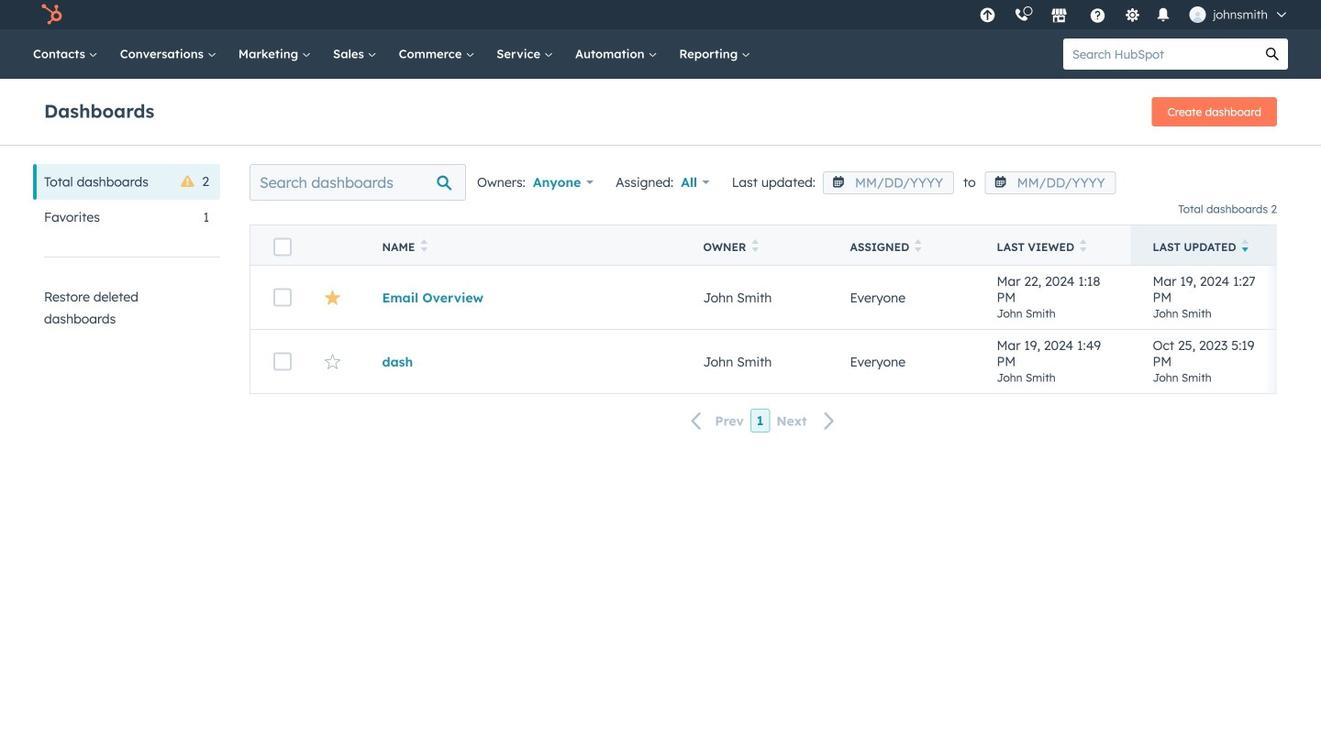 Task type: vqa. For each thing, say whether or not it's contained in the screenshot.
Manage to the bottom
no



Task type: describe. For each thing, give the bounding box(es) containing it.
MM/DD/YYYY text field
[[985, 172, 1116, 194]]

marketplaces image
[[1051, 8, 1067, 25]]

2 press to sort. element from the left
[[752, 239, 759, 255]]

press to sort. image for 2nd press to sort. 'element' from left
[[752, 239, 759, 252]]

Search dashboards search field
[[250, 164, 466, 201]]

MM/DD/YYYY text field
[[823, 172, 954, 194]]



Task type: locate. For each thing, give the bounding box(es) containing it.
john smith image
[[1189, 6, 1206, 23]]

press to sort. image for 4th press to sort. 'element' from left
[[1080, 239, 1087, 252]]

press to sort. image
[[752, 239, 759, 252], [915, 239, 922, 252], [1080, 239, 1087, 252]]

descending sort. press to sort ascending. element
[[1242, 239, 1249, 255]]

press to sort. element
[[421, 239, 427, 255], [752, 239, 759, 255], [915, 239, 922, 255], [1080, 239, 1087, 255]]

Search HubSpot search field
[[1063, 39, 1257, 70]]

press to sort. image
[[421, 239, 427, 252]]

1 press to sort. element from the left
[[421, 239, 427, 255]]

1 horizontal spatial press to sort. image
[[915, 239, 922, 252]]

menu
[[970, 0, 1299, 29]]

descending sort. press to sort ascending. image
[[1242, 239, 1249, 252]]

0 horizontal spatial press to sort. image
[[752, 239, 759, 252]]

3 press to sort. element from the left
[[915, 239, 922, 255]]

3 press to sort. image from the left
[[1080, 239, 1087, 252]]

pagination navigation
[[250, 409, 1277, 434]]

banner
[[44, 92, 1277, 127]]

4 press to sort. element from the left
[[1080, 239, 1087, 255]]

press to sort. image for 2nd press to sort. 'element' from the right
[[915, 239, 922, 252]]

2 press to sort. image from the left
[[915, 239, 922, 252]]

1 press to sort. image from the left
[[752, 239, 759, 252]]

2 horizontal spatial press to sort. image
[[1080, 239, 1087, 252]]



